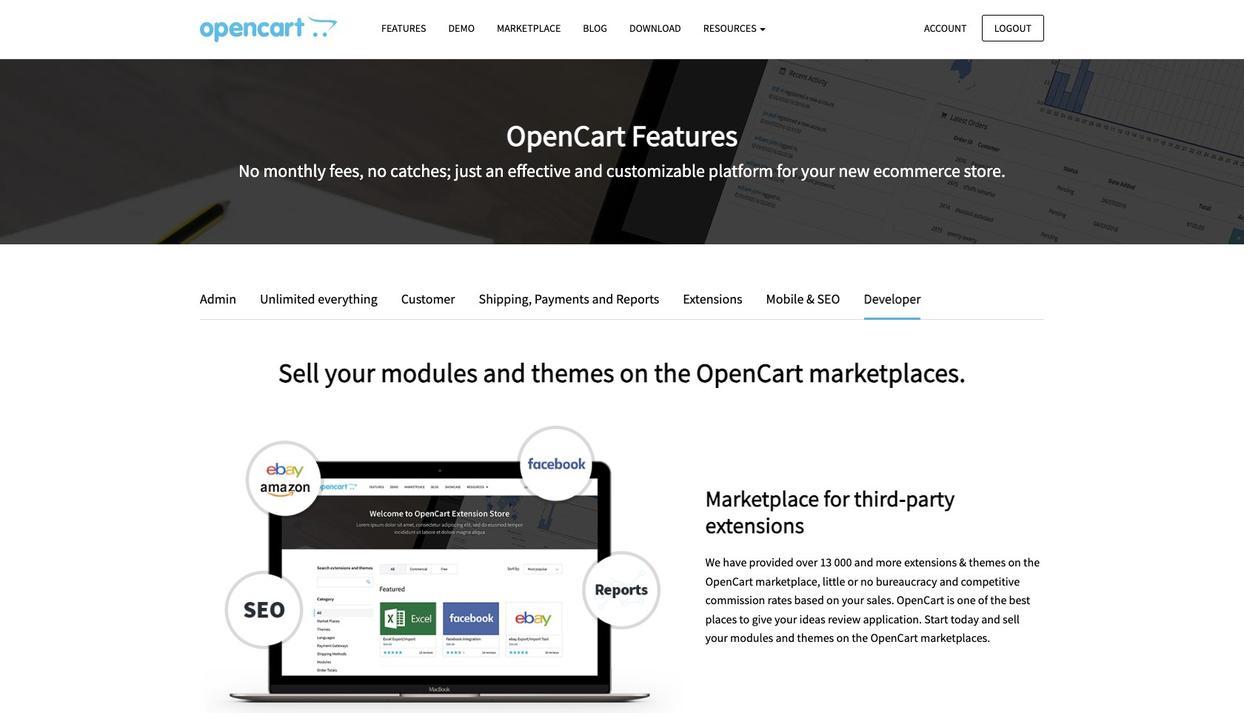 Task type: locate. For each thing, give the bounding box(es) containing it.
0 vertical spatial marketplaces.
[[809, 356, 966, 389]]

your left new
[[801, 159, 835, 182]]

0 horizontal spatial &
[[807, 290, 815, 307]]

download
[[630, 21, 681, 35]]

1 vertical spatial modules
[[730, 631, 773, 645]]

0 vertical spatial features
[[381, 21, 426, 35]]

0 vertical spatial no
[[367, 159, 387, 182]]

on up competitive
[[1008, 555, 1021, 570]]

application.
[[863, 612, 922, 626]]

opencart
[[507, 117, 626, 154], [696, 356, 803, 389], [706, 574, 753, 589], [897, 593, 945, 607], [871, 631, 918, 645]]

1 vertical spatial marketplace
[[706, 484, 819, 513]]

13
[[820, 555, 832, 570]]

themes
[[531, 356, 614, 389], [969, 555, 1006, 570], [797, 631, 834, 645]]

for
[[777, 159, 798, 182], [824, 484, 850, 513]]

is
[[947, 593, 955, 607]]

and
[[574, 159, 603, 182], [592, 290, 614, 307], [483, 356, 526, 389], [854, 555, 873, 570], [940, 574, 959, 589], [982, 612, 1001, 626], [776, 631, 795, 645]]

marketplaces.
[[809, 356, 966, 389], [921, 631, 990, 645]]

customer
[[401, 290, 455, 307]]

0 vertical spatial extensions
[[706, 511, 804, 539]]

0 vertical spatial for
[[777, 159, 798, 182]]

no inside opencart features no monthly fees, no catches; just an effective and customizable platform for your new ecommerce store.
[[367, 159, 387, 182]]

1 vertical spatial no
[[861, 574, 874, 589]]

modules inside we have provided over 13 000 and more extensions & themes on the opencart marketplace, little or no bureaucracy and competitive commission rates based on your sales. opencart is one of the best places to give your ideas review application. start today and sell your modules and themes on the opencart marketplaces.
[[730, 631, 773, 645]]

marketplace for marketplace
[[497, 21, 561, 35]]

your right sell
[[325, 356, 375, 389]]

commission
[[706, 593, 765, 607]]

account
[[924, 21, 967, 34]]

little
[[823, 574, 845, 589]]

1 horizontal spatial no
[[861, 574, 874, 589]]

for right "platform"
[[777, 159, 798, 182]]

& up competitive
[[959, 555, 967, 570]]

and right effective
[[574, 159, 603, 182]]

platform
[[709, 159, 773, 182]]

your down or
[[842, 593, 864, 607]]

extensions up provided
[[706, 511, 804, 539]]

for left 'third-'
[[824, 484, 850, 513]]

no
[[367, 159, 387, 182], [861, 574, 874, 589]]

1 vertical spatial for
[[824, 484, 850, 513]]

admin link
[[200, 289, 247, 310]]

over
[[796, 555, 818, 570]]

sell
[[278, 356, 319, 389]]

marketplace for marketplace for third-party extensions
[[706, 484, 819, 513]]

no right fees,
[[367, 159, 387, 182]]

modules
[[381, 356, 478, 389], [730, 631, 773, 645]]

themes up competitive
[[969, 555, 1006, 570]]

themes down ideas in the bottom right of the page
[[797, 631, 834, 645]]

the
[[654, 356, 691, 389], [1024, 555, 1040, 570], [991, 593, 1007, 607], [852, 631, 868, 645]]

0 horizontal spatial marketplace
[[497, 21, 561, 35]]

0 horizontal spatial modules
[[381, 356, 478, 389]]

marketplace
[[497, 21, 561, 35], [706, 484, 819, 513]]

0 horizontal spatial for
[[777, 159, 798, 182]]

1 horizontal spatial themes
[[797, 631, 834, 645]]

0 vertical spatial themes
[[531, 356, 614, 389]]

give
[[752, 612, 772, 626]]

1 horizontal spatial features
[[632, 117, 738, 154]]

1 horizontal spatial for
[[824, 484, 850, 513]]

no
[[239, 159, 260, 182]]

marketplace up provided
[[706, 484, 819, 513]]

&
[[807, 290, 815, 307], [959, 555, 967, 570]]

and down rates
[[776, 631, 795, 645]]

ecommerce
[[874, 159, 961, 182]]

rates
[[768, 593, 792, 607]]

marketplace inside "link"
[[497, 21, 561, 35]]

blog link
[[572, 16, 618, 42]]

marketplaces. down developer link at the right of page
[[809, 356, 966, 389]]

marketplace left blog
[[497, 21, 561, 35]]

on
[[620, 356, 649, 389], [1008, 555, 1021, 570], [827, 593, 840, 607], [837, 631, 850, 645]]

no right or
[[861, 574, 874, 589]]

1 vertical spatial extensions
[[904, 555, 957, 570]]

extensions up bureaucracy
[[904, 555, 957, 570]]

best
[[1009, 593, 1030, 607]]

marketplace,
[[756, 574, 820, 589]]

of
[[978, 593, 988, 607]]

features
[[381, 21, 426, 35], [632, 117, 738, 154]]

unlimited everything link
[[249, 289, 389, 310]]

unlimited everything
[[260, 290, 378, 307]]

extensions
[[706, 511, 804, 539], [904, 555, 957, 570]]

1 horizontal spatial modules
[[730, 631, 773, 645]]

payments
[[535, 290, 589, 307]]

new
[[839, 159, 870, 182]]

provided
[[749, 555, 794, 570]]

an
[[486, 159, 504, 182]]

resources
[[703, 21, 759, 35]]

1 vertical spatial features
[[632, 117, 738, 154]]

admin
[[200, 290, 236, 307]]

places
[[706, 612, 737, 626]]

features left demo on the left top of the page
[[381, 21, 426, 35]]

third-
[[854, 484, 906, 513]]

your
[[801, 159, 835, 182], [325, 356, 375, 389], [842, 593, 864, 607], [775, 612, 797, 626], [706, 631, 728, 645]]

one
[[957, 593, 976, 607]]

1 vertical spatial marketplaces.
[[921, 631, 990, 645]]

1 horizontal spatial extensions
[[904, 555, 957, 570]]

features up the customizable
[[632, 117, 738, 154]]

0 vertical spatial marketplace
[[497, 21, 561, 35]]

modules down to
[[730, 631, 773, 645]]

opencart - features image
[[200, 16, 337, 42]]

& left 'seo'
[[807, 290, 815, 307]]

2 horizontal spatial themes
[[969, 555, 1006, 570]]

1 vertical spatial themes
[[969, 555, 1006, 570]]

1 horizontal spatial &
[[959, 555, 967, 570]]

modules down the customer link
[[381, 356, 478, 389]]

marketplaces. inside we have provided over 13 000 and more extensions & themes on the opencart marketplace, little or no bureaucracy and competitive commission rates based on your sales. opencart is one of the best places to give your ideas review application. start today and sell your modules and themes on the opencart marketplaces.
[[921, 631, 990, 645]]

opencart inside opencart features no monthly fees, no catches; just an effective and customizable platform for your new ecommerce store.
[[507, 117, 626, 154]]

party
[[906, 484, 955, 513]]

on down reports
[[620, 356, 649, 389]]

marketplaces. down today
[[921, 631, 990, 645]]

themes down shipping, payments and reports link
[[531, 356, 614, 389]]

0 vertical spatial &
[[807, 290, 815, 307]]

marketplace inside marketplace for third-party extensions
[[706, 484, 819, 513]]

everything
[[318, 290, 378, 307]]

1 vertical spatial &
[[959, 555, 967, 570]]

1 horizontal spatial marketplace
[[706, 484, 819, 513]]

0 horizontal spatial no
[[367, 159, 387, 182]]

blog
[[583, 21, 607, 35]]

unlimited
[[260, 290, 315, 307]]

0 horizontal spatial themes
[[531, 356, 614, 389]]

0 horizontal spatial extensions
[[706, 511, 804, 539]]



Task type: describe. For each thing, give the bounding box(es) containing it.
your down rates
[[775, 612, 797, 626]]

or
[[848, 574, 858, 589]]

mobile
[[766, 290, 804, 307]]

to
[[739, 612, 750, 626]]

for inside opencart features no monthly fees, no catches; just an effective and customizable platform for your new ecommerce store.
[[777, 159, 798, 182]]

marketplace for third-party extensions image
[[200, 426, 683, 713]]

catches;
[[390, 159, 451, 182]]

resources link
[[692, 16, 777, 42]]

extensions
[[683, 290, 743, 307]]

customer link
[[390, 289, 466, 310]]

000
[[834, 555, 852, 570]]

features inside opencart features no monthly fees, no catches; just an effective and customizable platform for your new ecommerce store.
[[632, 117, 738, 154]]

2 vertical spatial themes
[[797, 631, 834, 645]]

and up is
[[940, 574, 959, 589]]

sell your modules and themes on the opencart marketplaces.
[[278, 356, 966, 389]]

bureaucracy
[[876, 574, 937, 589]]

account link
[[912, 14, 980, 41]]

we
[[706, 555, 721, 570]]

mobile & seo link
[[755, 289, 851, 310]]

store.
[[964, 159, 1006, 182]]

monthly
[[263, 159, 326, 182]]

seo
[[817, 290, 840, 307]]

extensions inside marketplace for third-party extensions
[[706, 511, 804, 539]]

no inside we have provided over 13 000 and more extensions & themes on the opencart marketplace, little or no bureaucracy and competitive commission rates based on your sales. opencart is one of the best places to give your ideas review application. start today and sell your modules and themes on the opencart marketplaces.
[[861, 574, 874, 589]]

on down review
[[837, 631, 850, 645]]

download link
[[618, 16, 692, 42]]

ideas
[[800, 612, 826, 626]]

0 horizontal spatial features
[[381, 21, 426, 35]]

marketplace link
[[486, 16, 572, 42]]

and right 000
[[854, 555, 873, 570]]

we have provided over 13 000 and more extensions & themes on the opencart marketplace, little or no bureaucracy and competitive commission rates based on your sales. opencart is one of the best places to give your ideas review application. start today and sell your modules and themes on the opencart marketplaces.
[[706, 555, 1040, 645]]

mobile & seo
[[766, 290, 840, 307]]

your inside opencart features no monthly fees, no catches; just an effective and customizable platform for your new ecommerce store.
[[801, 159, 835, 182]]

extensions link
[[672, 289, 754, 310]]

logout link
[[982, 14, 1044, 41]]

opencart features no monthly fees, no catches; just an effective and customizable platform for your new ecommerce store.
[[239, 117, 1006, 182]]

shipping, payments and reports link
[[468, 289, 671, 310]]

demo link
[[437, 16, 486, 42]]

have
[[723, 555, 747, 570]]

customizable
[[606, 159, 705, 182]]

and inside opencart features no monthly fees, no catches; just an effective and customizable platform for your new ecommerce store.
[[574, 159, 603, 182]]

shipping,
[[479, 290, 532, 307]]

on down little
[[827, 593, 840, 607]]

features link
[[370, 16, 437, 42]]

fees,
[[329, 159, 364, 182]]

developer
[[864, 290, 921, 307]]

just
[[455, 159, 482, 182]]

and left reports
[[592, 290, 614, 307]]

more
[[876, 555, 902, 570]]

competitive
[[961, 574, 1020, 589]]

sales.
[[867, 593, 894, 607]]

based
[[794, 593, 824, 607]]

shipping, payments and reports
[[479, 290, 659, 307]]

demo
[[448, 21, 475, 35]]

marketplace for third-party extensions
[[706, 484, 955, 539]]

logout
[[995, 21, 1032, 34]]

effective
[[508, 159, 571, 182]]

and left sell
[[982, 612, 1001, 626]]

& inside we have provided over 13 000 and more extensions & themes on the opencart marketplace, little or no bureaucracy and competitive commission rates based on your sales. opencart is one of the best places to give your ideas review application. start today and sell your modules and themes on the opencart marketplaces.
[[959, 555, 967, 570]]

and down the shipping,
[[483, 356, 526, 389]]

0 vertical spatial modules
[[381, 356, 478, 389]]

today
[[951, 612, 979, 626]]

sell
[[1003, 612, 1020, 626]]

start
[[925, 612, 948, 626]]

developer link
[[853, 289, 921, 320]]

review
[[828, 612, 861, 626]]

your down places
[[706, 631, 728, 645]]

for inside marketplace for third-party extensions
[[824, 484, 850, 513]]

reports
[[616, 290, 659, 307]]

extensions inside we have provided over 13 000 and more extensions & themes on the opencart marketplace, little or no bureaucracy and competitive commission rates based on your sales. opencart is one of the best places to give your ideas review application. start today and sell your modules and themes on the opencart marketplaces.
[[904, 555, 957, 570]]



Task type: vqa. For each thing, say whether or not it's contained in the screenshot.
We
yes



